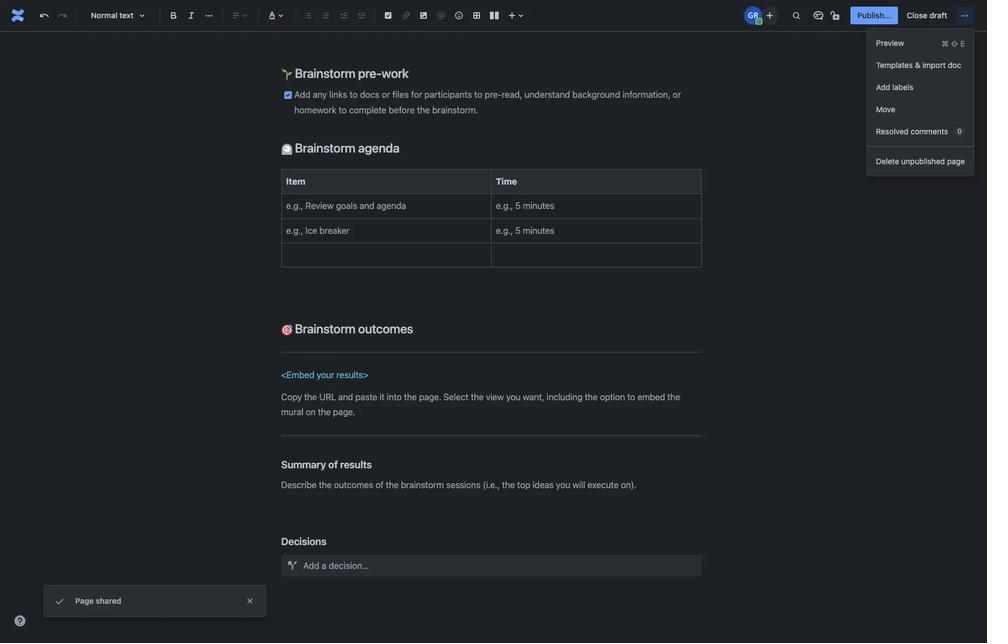Task type: describe. For each thing, give the bounding box(es) containing it.
link image
[[399, 9, 413, 22]]

:timer: image
[[281, 144, 292, 155]]

:dart: image
[[281, 325, 292, 336]]

results>
[[337, 370, 369, 380]]

action item image
[[382, 9, 395, 22]]

⌘ ⇧ e
[[942, 38, 965, 48]]

import
[[923, 60, 946, 70]]

results
[[340, 459, 372, 471]]

summary of results
[[281, 459, 372, 471]]

group containing preview
[[868, 29, 974, 146]]

redo ⌘⇧z image
[[55, 9, 69, 22]]

more image
[[959, 9, 972, 22]]

templates & import doc button
[[868, 54, 974, 76]]

comment icon image
[[812, 9, 826, 22]]

<embed
[[281, 370, 315, 380]]

text
[[120, 11, 134, 20]]

resolved
[[877, 127, 909, 136]]

brainstorm agenda
[[292, 141, 400, 156]]

move button
[[868, 98, 974, 121]]

<embed your results>
[[281, 370, 369, 380]]

italic ⌘i image
[[185, 9, 198, 22]]

doc
[[948, 60, 962, 70]]

delete unpublished page button
[[868, 150, 974, 173]]

close draft button
[[901, 7, 954, 24]]

agenda
[[358, 141, 400, 156]]

preview
[[877, 38, 905, 48]]

bold ⌘b image
[[167, 9, 180, 22]]

confluence image
[[9, 7, 27, 24]]

shared
[[96, 596, 121, 606]]

templates
[[877, 60, 913, 70]]

layouts image
[[488, 9, 501, 22]]

⌘
[[942, 38, 949, 48]]

normal text
[[91, 11, 134, 20]]

item
[[286, 176, 305, 186]]

normal
[[91, 11, 118, 20]]

menu containing preview
[[868, 29, 974, 176]]

page
[[948, 157, 965, 166]]

confluence image
[[9, 7, 27, 24]]

move
[[877, 105, 896, 114]]

delete unpublished page
[[877, 157, 965, 166]]

close
[[907, 11, 928, 20]]

0
[[958, 127, 962, 136]]

resolved comments
[[877, 127, 949, 136]]

page
[[75, 596, 94, 606]]



Task type: vqa. For each thing, say whether or not it's contained in the screenshot.
'All content' at the top left of the page
no



Task type: locate. For each thing, give the bounding box(es) containing it.
find and replace image
[[790, 9, 804, 22]]

1 brainstorm from the top
[[295, 66, 356, 81]]

Main content area, start typing to enter text. text field
[[275, 0, 708, 577]]

add labels
[[877, 82, 914, 92]]

publish...
[[858, 11, 892, 20]]

⇧
[[951, 38, 959, 48]]

outcomes
[[358, 321, 413, 336]]

brainstorm
[[295, 66, 356, 81], [295, 141, 356, 156], [295, 321, 356, 336]]

page shared
[[75, 596, 121, 606]]

brainstorm pre-work
[[292, 66, 409, 81]]

time
[[496, 176, 517, 186]]

undo ⌘z image
[[38, 9, 51, 22]]

3 brainstorm from the top
[[295, 321, 356, 336]]

:dart: image
[[281, 325, 292, 336]]

work
[[382, 66, 409, 81]]

e
[[961, 38, 965, 48]]

labels
[[893, 82, 914, 92]]

invite to edit image
[[764, 9, 777, 22]]

numbered list ⌘⇧7 image
[[319, 9, 333, 22]]

outdent ⇧tab image
[[337, 9, 350, 22]]

:seedling: image
[[281, 69, 292, 80], [281, 69, 292, 80]]

1 vertical spatial brainstorm
[[295, 141, 356, 156]]

dismiss image
[[246, 597, 255, 606]]

close draft
[[907, 11, 948, 20]]

publish... button
[[851, 7, 898, 24]]

your
[[317, 370, 334, 380]]

of
[[329, 459, 338, 471]]

success image
[[53, 595, 66, 608]]

draft
[[930, 11, 948, 20]]

normal text button
[[80, 3, 155, 28]]

mention image
[[435, 9, 448, 22]]

brainstorm right :dart: icon
[[295, 321, 356, 336]]

brainstorm left pre-
[[295, 66, 356, 81]]

group
[[868, 29, 974, 146]]

table image
[[470, 9, 484, 22]]

unpublished
[[902, 157, 946, 166]]

2 vertical spatial brainstorm
[[295, 321, 356, 336]]

:timer: image
[[281, 144, 292, 155]]

summary
[[281, 459, 326, 471]]

comments
[[911, 127, 949, 136]]

page shared alert
[[44, 586, 266, 617]]

brainstorm for brainstorm pre-work
[[295, 66, 356, 81]]

emoji image
[[453, 9, 466, 22]]

brainstorm for brainstorm outcomes
[[295, 321, 356, 336]]

more formatting image
[[202, 9, 216, 22]]

brainstorm right :timer: icon
[[295, 141, 356, 156]]

templates & import doc
[[877, 60, 962, 70]]

bullet list ⌘⇧8 image
[[302, 9, 315, 22]]

2 brainstorm from the top
[[295, 141, 356, 156]]

decision image
[[284, 557, 301, 575]]

delete
[[877, 157, 900, 166]]

add labels button
[[868, 76, 974, 98]]

&
[[915, 60, 921, 70]]

add
[[877, 82, 891, 92]]

menu
[[868, 29, 974, 176]]

add image, video, or file image
[[417, 9, 430, 22]]

pre-
[[358, 66, 382, 81]]

greg robinson image
[[745, 7, 763, 24]]

brainstorm for brainstorm agenda
[[295, 141, 356, 156]]

help image
[[13, 615, 27, 628]]

0 vertical spatial brainstorm
[[295, 66, 356, 81]]

indent tab image
[[355, 9, 368, 22]]

brainstorm outcomes
[[292, 321, 413, 336]]

decisions
[[281, 535, 327, 548]]

no restrictions image
[[830, 9, 843, 22]]



